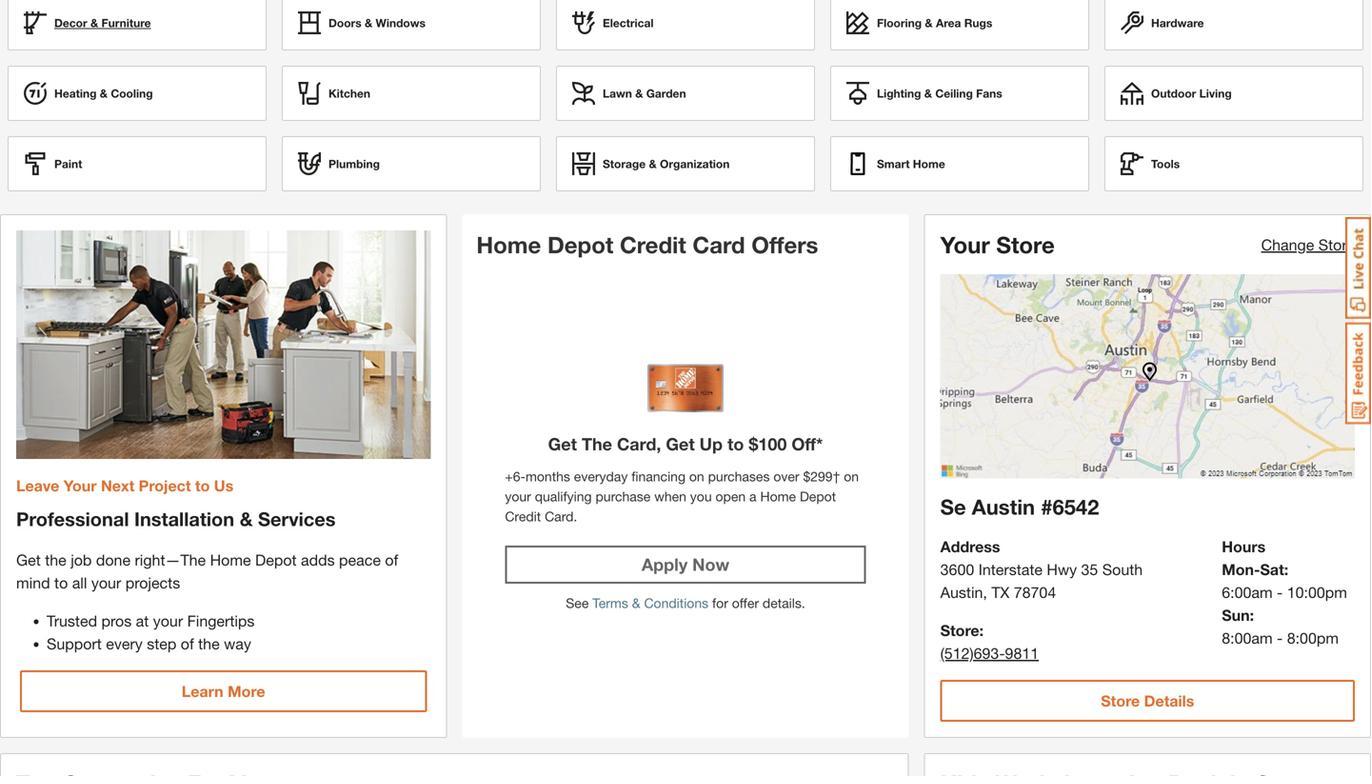 Task type: describe. For each thing, give the bounding box(es) containing it.
see terms & conditions for offer details.
[[566, 595, 806, 611]]

heating
[[54, 87, 97, 100]]

living
[[1200, 87, 1232, 100]]

home depot credit card offers
[[477, 231, 819, 258]]

interstate
[[979, 561, 1043, 579]]

tx
[[992, 583, 1010, 602]]

depot inside +6-months everyday financing on purchases over $299† on your qualifying purchase when you open a home depot credit card.
[[800, 489, 836, 504]]

now
[[693, 554, 730, 575]]

lighting
[[877, 87, 922, 100]]

offers
[[752, 231, 819, 258]]

live chat image
[[1346, 217, 1372, 319]]

paint
[[54, 157, 82, 171]]

flooring & area rugs
[[877, 16, 993, 30]]

sat:
[[1261, 561, 1289, 579]]

smart home
[[877, 157, 946, 171]]

your inside 'get the job done right—the home depot adds peace of mind     to all your projects'
[[91, 574, 121, 592]]

area
[[936, 16, 962, 30]]

get for get the card, get up to $100 off*
[[548, 434, 577, 454]]

furniture
[[102, 16, 151, 30]]

,
[[983, 583, 988, 602]]

change store
[[1262, 236, 1355, 254]]

windows
[[376, 16, 426, 30]]

project
[[139, 477, 191, 495]]

all
[[72, 574, 87, 592]]

apply now
[[642, 554, 730, 575]]

address
[[941, 538, 1001, 556]]

see
[[566, 595, 589, 611]]

trusted
[[47, 612, 97, 630]]

plumbing link
[[282, 136, 541, 192]]

cooling
[[111, 87, 153, 100]]

when
[[655, 489, 687, 504]]

se austin # 6542
[[941, 494, 1100, 520]]

your store
[[941, 231, 1055, 258]]

hours
[[1222, 538, 1266, 556]]

1 on from the left
[[690, 469, 705, 484]]

decor & furniture
[[54, 16, 151, 30]]

store : (512)693-9811
[[941, 622, 1039, 662]]

mon-
[[1222, 561, 1261, 579]]

more
[[228, 683, 265, 701]]

1 vertical spatial to
[[195, 477, 210, 495]]

purchase
[[596, 489, 651, 504]]

professional
[[16, 508, 129, 531]]

storage & organization link
[[556, 136, 815, 192]]

support
[[47, 635, 102, 653]]

0 horizontal spatial your
[[64, 477, 97, 495]]

your inside +6-months everyday financing on purchases over $299† on your qualifying purchase when you open a home depot credit card.
[[505, 489, 531, 504]]

leave
[[16, 477, 59, 495]]

1 horizontal spatial your
[[941, 231, 990, 258]]

home inside +6-months everyday financing on purchases over $299† on your qualifying purchase when you open a home depot credit card.
[[761, 489, 796, 504]]

change store link
[[1262, 236, 1355, 254]]

hours mon-sat: 6:00am - 10:00pm sun: 8:00am - 8:00pm
[[1222, 538, 1348, 647]]

trusted pros at your fingertips support every step of the way
[[47, 612, 255, 653]]

#
[[1041, 494, 1053, 520]]

outdoor living
[[1152, 87, 1232, 100]]

purchases
[[708, 469, 770, 484]]

(512)693-9811 link
[[941, 644, 1039, 662]]

credit inside +6-months everyday financing on purchases over $299† on your qualifying purchase when you open a home depot credit card.
[[505, 509, 541, 524]]

everyday
[[574, 469, 628, 484]]

organization
[[660, 157, 730, 171]]

garden
[[647, 87, 686, 100]]

electrical link
[[556, 0, 815, 51]]

austin inside address 3600 interstate hwy 35 south austin , tx 78704
[[941, 583, 983, 602]]

fingertips
[[187, 612, 255, 630]]

& for storage
[[649, 157, 657, 171]]

store details
[[1101, 692, 1195, 710]]

south
[[1103, 561, 1143, 579]]

get the card, get up to $100 off*
[[548, 434, 823, 454]]

& for flooring
[[925, 16, 933, 30]]

over
[[774, 469, 800, 484]]

get the job done right—the home depot adds peace of mind     to all your projects
[[16, 551, 398, 592]]

map preview image
[[941, 274, 1355, 479]]

sun:
[[1222, 606, 1255, 624]]

apply now link
[[505, 546, 867, 584]]

us
[[214, 477, 234, 495]]

terms & conditions button
[[593, 593, 709, 613]]

step
[[147, 635, 177, 653]]

adds
[[301, 551, 335, 569]]

open
[[716, 489, 746, 504]]

2 horizontal spatial get
[[666, 434, 695, 454]]

paint link
[[8, 136, 267, 192]]

& left services
[[240, 508, 253, 531]]

the inside 'get the job done right—the home depot adds peace of mind     to all your projects'
[[45, 551, 66, 569]]

ceiling
[[936, 87, 973, 100]]

tools link
[[1105, 136, 1364, 192]]

$100
[[749, 434, 787, 454]]



Task type: vqa. For each thing, say whether or not it's contained in the screenshot.
Pay associated with Pay & Manage Your Card
no



Task type: locate. For each thing, give the bounding box(es) containing it.
0 horizontal spatial on
[[690, 469, 705, 484]]

to right up
[[728, 434, 744, 454]]

0 horizontal spatial get
[[16, 551, 41, 569]]

to inside 'get the job done right—the home depot adds peace of mind     to all your projects'
[[54, 574, 68, 592]]

feedback link image
[[1346, 322, 1372, 425]]

credit left card.
[[505, 509, 541, 524]]

1 horizontal spatial on
[[844, 469, 859, 484]]

pros
[[101, 612, 132, 630]]

1 horizontal spatial get
[[548, 434, 577, 454]]

store details link
[[941, 680, 1355, 722]]

done
[[96, 551, 131, 569]]

0 horizontal spatial your
[[91, 574, 121, 592]]

learn
[[182, 683, 224, 701]]

your down smart home link
[[941, 231, 990, 258]]

2 horizontal spatial your
[[505, 489, 531, 504]]

1 vertical spatial depot
[[800, 489, 836, 504]]

2 vertical spatial to
[[54, 574, 68, 592]]

& left "area" at the right top
[[925, 16, 933, 30]]

the left job
[[45, 551, 66, 569]]

& for lawn
[[636, 87, 643, 100]]

details.
[[763, 595, 806, 611]]

heating & cooling link
[[8, 66, 267, 121]]

get left the
[[548, 434, 577, 454]]

1 horizontal spatial credit
[[620, 231, 687, 258]]

depot inside 'get the job done right—the home depot adds peace of mind     to all your projects'
[[255, 551, 297, 569]]

get inside 'get the job done right—the home depot adds peace of mind     to all your projects'
[[16, 551, 41, 569]]

1 horizontal spatial the
[[198, 635, 220, 653]]

offer
[[732, 595, 759, 611]]

for
[[713, 595, 729, 611]]

map pin image
[[1141, 362, 1160, 381]]

projects
[[125, 574, 180, 592]]

decor & furniture link
[[8, 0, 267, 51]]

tools
[[1152, 157, 1180, 171]]

of inside trusted pros at your fingertips support every step of the way
[[181, 635, 194, 653]]

2 on from the left
[[844, 469, 859, 484]]

your down the +6-
[[505, 489, 531, 504]]

2 - from the top
[[1277, 629, 1283, 647]]

months
[[526, 469, 571, 484]]

0 vertical spatial of
[[385, 551, 398, 569]]

1 vertical spatial credit
[[505, 509, 541, 524]]

0 vertical spatial austin
[[972, 494, 1036, 520]]

(512)693-
[[941, 644, 1005, 662]]

off*
[[792, 434, 823, 454]]

on right '$299†'
[[844, 469, 859, 484]]

& right "decor"
[[90, 16, 98, 30]]

2 vertical spatial depot
[[255, 551, 297, 569]]

0 vertical spatial to
[[728, 434, 744, 454]]

+6-months everyday financing on purchases over $299† on your qualifying purchase when you open a home depot credit card.
[[505, 469, 859, 524]]

credit left card
[[620, 231, 687, 258]]

home inside smart home link
[[913, 157, 946, 171]]

flooring & area rugs link
[[831, 0, 1090, 51]]

0 vertical spatial -
[[1277, 583, 1283, 602]]

card.
[[545, 509, 578, 524]]

0 horizontal spatial to
[[54, 574, 68, 592]]

you
[[690, 489, 712, 504]]

doors & windows
[[329, 16, 426, 30]]

35
[[1082, 561, 1099, 579]]

& right storage
[[649, 157, 657, 171]]

1 vertical spatial austin
[[941, 583, 983, 602]]

kitchen
[[329, 87, 371, 100]]

smart home placeholder image
[[847, 152, 870, 175]]

details
[[1145, 692, 1195, 710]]

lawn & garden
[[603, 87, 686, 100]]

of right step
[[181, 635, 194, 653]]

& right terms
[[632, 595, 641, 611]]

kitchen link
[[282, 66, 541, 121]]

address 3600 interstate hwy 35 south austin , tx 78704
[[941, 538, 1143, 602]]

store inside store : (512)693-9811
[[941, 622, 980, 640]]

- right 8:00am
[[1277, 629, 1283, 647]]

hardware link
[[1105, 0, 1364, 51]]

of right peace
[[385, 551, 398, 569]]

3600
[[941, 561, 975, 579]]

1 vertical spatial your
[[64, 477, 97, 495]]

job
[[71, 551, 92, 569]]

& for doors
[[365, 16, 373, 30]]

0 vertical spatial credit
[[620, 231, 687, 258]]

card
[[693, 231, 745, 258]]

doors
[[329, 16, 362, 30]]

apply
[[642, 554, 688, 575]]

austin left #
[[972, 494, 1036, 520]]

& right doors
[[365, 16, 373, 30]]

smart home link
[[831, 136, 1090, 192]]

your
[[941, 231, 990, 258], [64, 477, 97, 495]]

heating & cooling
[[54, 87, 153, 100]]

your inside trusted pros at your fingertips support every step of the way
[[153, 612, 183, 630]]

depot left adds
[[255, 551, 297, 569]]

right—the
[[135, 551, 206, 569]]

every
[[106, 635, 143, 653]]

home inside 'get the job done right—the home depot adds peace of mind     to all your projects'
[[210, 551, 251, 569]]

of inside 'get the job done right—the home depot adds peace of mind     to all your projects'
[[385, 551, 398, 569]]

storage & organization
[[603, 157, 730, 171]]

& for heating
[[100, 87, 108, 100]]

of
[[385, 551, 398, 569], [181, 635, 194, 653]]

hwy
[[1047, 561, 1077, 579]]

1 - from the top
[[1277, 583, 1283, 602]]

lighting & ceiling fans
[[877, 87, 1003, 100]]

services
[[258, 508, 336, 531]]

decor
[[54, 16, 87, 30]]

mind
[[16, 574, 50, 592]]

way
[[224, 635, 251, 653]]

to left all
[[54, 574, 68, 592]]

get up mind on the left of the page
[[16, 551, 41, 569]]

0 horizontal spatial the
[[45, 551, 66, 569]]

0 horizontal spatial credit
[[505, 509, 541, 524]]

electrical
[[603, 16, 654, 30]]

9811
[[1005, 644, 1039, 662]]

professional installation & services
[[16, 508, 336, 531]]

depot
[[548, 231, 614, 258], [800, 489, 836, 504], [255, 551, 297, 569]]

depot down storage
[[548, 231, 614, 258]]

to
[[728, 434, 744, 454], [195, 477, 210, 495], [54, 574, 68, 592]]

your up step
[[153, 612, 183, 630]]

- down sat:
[[1277, 583, 1283, 602]]

8:00pm
[[1288, 629, 1339, 647]]

the
[[45, 551, 66, 569], [198, 635, 220, 653]]

& left ceiling
[[925, 87, 933, 100]]

0 vertical spatial your
[[505, 489, 531, 504]]

0 horizontal spatial depot
[[255, 551, 297, 569]]

2 horizontal spatial depot
[[800, 489, 836, 504]]

get for get the job done right—the home depot adds peace of mind     to all your projects
[[16, 551, 41, 569]]

austin
[[972, 494, 1036, 520], [941, 583, 983, 602]]

a
[[750, 489, 757, 504]]

& for lighting
[[925, 87, 933, 100]]

1 vertical spatial the
[[198, 635, 220, 653]]

1 horizontal spatial to
[[195, 477, 210, 495]]

credit card icon image
[[648, 365, 724, 422]]

conditions
[[644, 595, 709, 611]]

2 horizontal spatial to
[[728, 434, 744, 454]]

your down done
[[91, 574, 121, 592]]

1 vertical spatial of
[[181, 635, 194, 653]]

1 horizontal spatial depot
[[548, 231, 614, 258]]

0 horizontal spatial of
[[181, 635, 194, 653]]

smart
[[877, 157, 910, 171]]

:
[[980, 622, 984, 640]]

doors & windows link
[[282, 0, 541, 51]]

0 vertical spatial the
[[45, 551, 66, 569]]

1 horizontal spatial of
[[385, 551, 398, 569]]

depot down '$299†'
[[800, 489, 836, 504]]

6:00am
[[1222, 583, 1273, 602]]

+6-
[[505, 469, 526, 484]]

austin down the 3600
[[941, 583, 983, 602]]

& right lawn
[[636, 87, 643, 100]]

your up professional
[[64, 477, 97, 495]]

& for decor
[[90, 16, 98, 30]]

lawn
[[603, 87, 632, 100]]

change
[[1262, 236, 1315, 254]]

on up you
[[690, 469, 705, 484]]

1 horizontal spatial your
[[153, 612, 183, 630]]

fans
[[977, 87, 1003, 100]]

0 vertical spatial your
[[941, 231, 990, 258]]

2 vertical spatial your
[[153, 612, 183, 630]]

0 vertical spatial depot
[[548, 231, 614, 258]]

learn more
[[182, 683, 265, 701]]

& left cooling
[[100, 87, 108, 100]]

peace
[[339, 551, 381, 569]]

get
[[548, 434, 577, 454], [666, 434, 695, 454], [16, 551, 41, 569]]

1 vertical spatial -
[[1277, 629, 1283, 647]]

8:00am
[[1222, 629, 1273, 647]]

1 vertical spatial your
[[91, 574, 121, 592]]

get left up
[[666, 434, 695, 454]]

the down fingertips
[[198, 635, 220, 653]]

to left us
[[195, 477, 210, 495]]

terms
[[593, 595, 629, 611]]

on
[[690, 469, 705, 484], [844, 469, 859, 484]]

the inside trusted pros at your fingertips support every step of the way
[[198, 635, 220, 653]]



